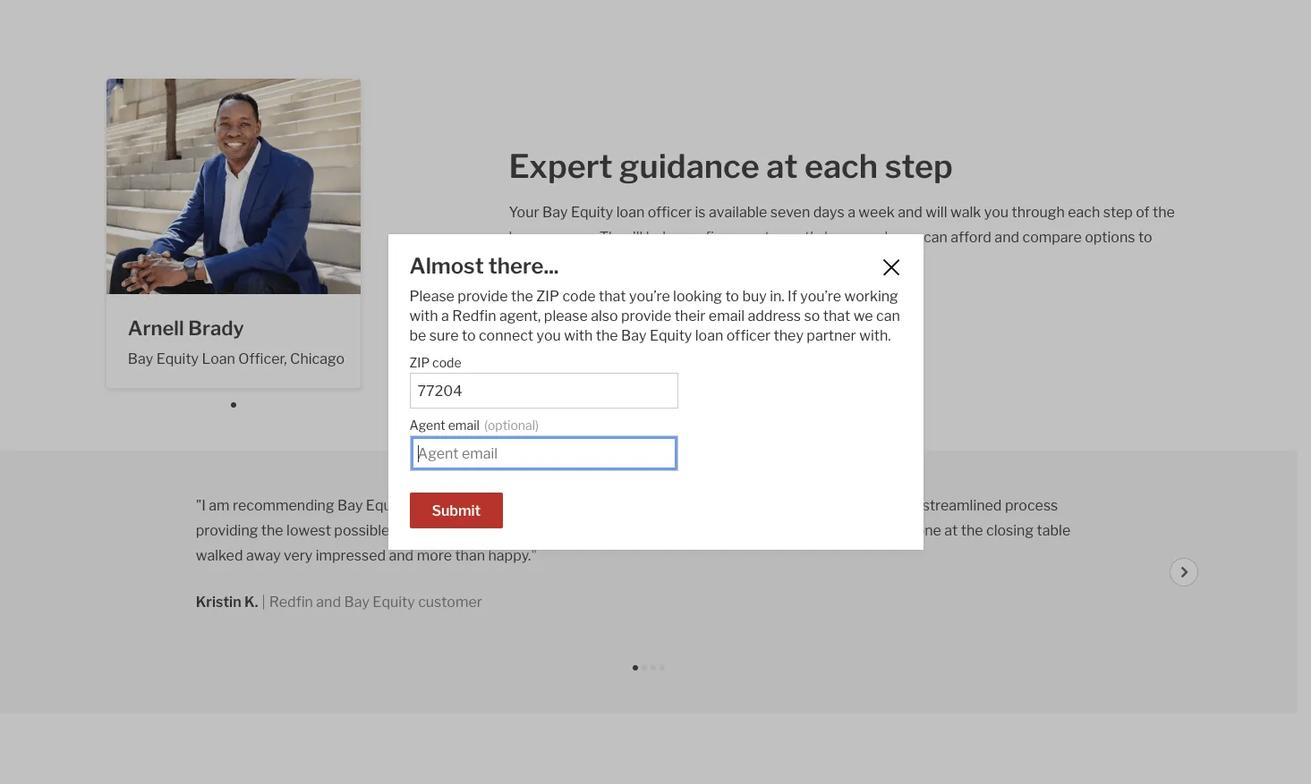 Task type: describe. For each thing, give the bounding box(es) containing it.
perfect
[[570, 498, 620, 515]]

agent
[[409, 418, 445, 433]]

process.
[[540, 229, 596, 246]]

0 horizontal spatial i
[[494, 498, 498, 515]]

at inside ""i am recommending bay equity to everyone i know, and perfect strangers as well! they managed a very easy, streamlined process providing the lowest possible interest rate—and i did shop around—and a 21-day close with zero hassle. everyone at the closing table walked away very impressed and more than happy.""
[[944, 523, 958, 540]]

agent email element
[[409, 409, 669, 436]]

1 vertical spatial that
[[823, 308, 850, 325]]

to inside the your bay equity loan officer is available seven days a week and will walk you through each step of the loan process. they'll help you figure out exactly how much you can afford and compare options to find the best loan for you.
[[1138, 229, 1152, 246]]

equity inside the your bay equity loan officer is available seven days a week and will walk you through each step of the loan process. they'll help you figure out exactly how much you can afford and compare options to find the best loan for you.
[[571, 204, 613, 221]]

|
[[262, 594, 265, 611]]

ZIP code text field
[[417, 383, 670, 400]]

hassle.
[[831, 523, 876, 540]]

each inside the your bay equity loan officer is available seven days a week and will walk you through each step of the loan process. they'll help you figure out exactly how much you can afford and compare options to find the best loan for you.
[[1068, 204, 1100, 221]]

available
[[709, 204, 767, 221]]

almost there...
[[409, 253, 559, 279]]

close
[[728, 523, 763, 540]]

apply now
[[531, 314, 604, 331]]

1 horizontal spatial provide
[[621, 308, 671, 325]]

submit
[[432, 503, 481, 520]]

0 horizontal spatial redfin
[[269, 594, 313, 611]]

looking
[[673, 288, 722, 305]]

through
[[1012, 204, 1065, 221]]

0 horizontal spatial that
[[599, 288, 626, 305]]

and down interest
[[389, 548, 414, 565]]

zip code. required field. element
[[409, 346, 669, 373]]

now
[[573, 314, 604, 331]]

with inside ""i am recommending bay equity to everyone i know, and perfect strangers as well! they managed a very easy, streamlined process providing the lowest possible interest rate—and i did shop around—and a 21-day close with zero hassle. everyone at the closing table walked away very impressed and more than happy.""
[[767, 523, 795, 540]]

and right afford
[[995, 229, 1019, 246]]

2 you're from the left
[[800, 288, 841, 305]]

arnell
[[128, 317, 184, 340]]

impressed
[[316, 548, 386, 565]]

as
[[690, 498, 705, 515]]

well!
[[708, 498, 738, 515]]

you down 'is'
[[678, 229, 702, 246]]

equity inside ""i am recommending bay equity to everyone i know, and perfect strangers as well! they managed a very easy, streamlined process providing the lowest possible interest rate—and i did shop around—and a 21-day close with zero hassle. everyone at the closing table walked away very impressed and more than happy.""
[[366, 498, 408, 515]]

officer,
[[238, 351, 287, 368]]

zip code
[[409, 355, 461, 370]]

slide 2 dot image
[[642, 666, 647, 671]]

bay equity loan officer image
[[106, 79, 361, 295]]

compare
[[1022, 229, 1082, 246]]

find
[[509, 254, 535, 271]]

we
[[853, 308, 873, 325]]

walked
[[196, 548, 243, 565]]

expert
[[509, 147, 613, 186]]

"i am recommending bay equity to everyone i know, and perfect strangers as well! they managed a very easy, streamlined process providing the lowest possible interest rate—and i did shop around—and a 21-day close with zero hassle. everyone at the closing table walked away very impressed and more than happy."
[[196, 498, 1070, 565]]

slide 4 dot image
[[660, 666, 665, 671]]

a inside please provide the zip code that you're looking to buy in. if you're working with a redfin agent, please also provide their email address so that we can be sure to connect you with the bay equity loan officer they partner with.
[[441, 308, 449, 325]]

the right of
[[1153, 204, 1175, 221]]

and left will
[[898, 204, 923, 221]]

you inside please provide the zip code that you're looking to buy in. if you're working with a redfin agent, please also provide their email address so that we can be sure to connect you with the bay equity loan officer they partner with.
[[536, 328, 561, 345]]

0 horizontal spatial zip
[[409, 355, 430, 370]]

a left the 21-
[[669, 523, 677, 540]]

away
[[246, 548, 281, 565]]

of
[[1136, 204, 1150, 221]]

almost there... element
[[409, 253, 858, 279]]

streamlined
[[922, 498, 1002, 515]]

your bay equity loan officer is available seven days a week and will walk you through each step of the loan process. they'll help you figure out exactly how much you can afford and compare options to find the best loan for you.
[[509, 204, 1175, 271]]

address
[[748, 308, 801, 325]]

1 horizontal spatial very
[[854, 498, 883, 515]]

apply now button
[[509, 304, 627, 340]]

0 horizontal spatial code
[[432, 355, 461, 370]]

zero
[[798, 523, 827, 540]]

a inside the your bay equity loan officer is available seven days a week and will walk you through each step of the loan process. they'll help you figure out exactly how much you can afford and compare options to find the best loan for you.
[[848, 204, 855, 221]]

managed
[[778, 498, 840, 515]]

k.
[[244, 594, 258, 611]]

can inside please provide the zip code that you're looking to buy in. if you're working with a redfin agent, please also provide their email address so that we can be sure to connect you with the bay equity loan officer they partner with.
[[876, 308, 900, 325]]

for
[[627, 254, 646, 271]]

seven
[[770, 204, 810, 221]]

0 horizontal spatial at
[[766, 147, 798, 186]]

out
[[748, 229, 770, 246]]

to inside ""i am recommending bay equity to everyone i know, and perfect strangers as well! they managed a very easy, streamlined process providing the lowest possible interest rate—and i did shop around—and a 21-day close with zero hassle. everyone at the closing table walked away very impressed and more than happy.""
[[411, 498, 425, 515]]

rate—and
[[448, 523, 512, 540]]

with.
[[859, 328, 891, 345]]

and up shop
[[543, 498, 567, 515]]

around—and
[[582, 523, 666, 540]]

you right "much"
[[896, 229, 921, 246]]

officer inside the your bay equity loan officer is available seven days a week and will walk you through each step of the loan process. they'll help you figure out exactly how much you can afford and compare options to find the best loan for you.
[[648, 204, 692, 221]]

providing
[[196, 523, 258, 540]]

walk
[[950, 204, 981, 221]]

know,
[[501, 498, 540, 515]]

loan up they'll
[[616, 204, 645, 221]]

21-
[[680, 523, 701, 540]]

slide 3 dot image
[[651, 666, 656, 671]]

agent email
[[409, 418, 480, 433]]

table
[[1037, 523, 1070, 540]]

step inside the your bay equity loan officer is available seven days a week and will walk you through each step of the loan process. they'll help you figure out exactly how much you can afford and compare options to find the best loan for you.
[[1103, 204, 1133, 221]]

0 vertical spatial step
[[885, 147, 953, 186]]

you.
[[649, 254, 677, 271]]

afford
[[951, 229, 992, 246]]

can inside the your bay equity loan officer is available seven days a week and will walk you through each step of the loan process. they'll help you figure out exactly how much you can afford and compare options to find the best loan for you.
[[924, 229, 948, 246]]

is
[[695, 204, 706, 221]]

loan left for
[[596, 254, 624, 271]]

best
[[563, 254, 593, 271]]

you right walk at the top right of the page
[[984, 204, 1009, 221]]

to right sure
[[462, 328, 476, 345]]

please provide the zip code that you're looking to buy in. if you're working with a redfin agent, please also provide their email address so that we can be sure to connect you with the bay equity loan officer they partner with.
[[409, 288, 900, 345]]

in.
[[770, 288, 785, 305]]

1 horizontal spatial with
[[564, 328, 593, 345]]

equity left customer
[[373, 594, 415, 611]]

working
[[844, 288, 898, 305]]

so
[[804, 308, 820, 325]]



Task type: locate. For each thing, give the bounding box(es) containing it.
0 vertical spatial at
[[766, 147, 798, 186]]

redfin inside please provide the zip code that you're looking to buy in. if you're working with a redfin agent, please also provide their email address so that we can be sure to connect you with the bay equity loan officer they partner with.
[[452, 308, 496, 325]]

be
[[409, 328, 426, 345]]

week
[[859, 204, 895, 221]]

0 vertical spatial i
[[494, 498, 498, 515]]

shop
[[546, 523, 579, 540]]

equity down 'arnell brady'
[[156, 351, 199, 368]]

options
[[1085, 229, 1135, 246]]

i left "know,"
[[494, 498, 498, 515]]

exactly
[[773, 229, 821, 246]]

connect
[[479, 328, 533, 345]]

i
[[494, 498, 498, 515], [515, 523, 519, 540]]

the up away
[[261, 523, 283, 540]]

each
[[805, 147, 878, 186], [1068, 204, 1100, 221]]

zip down be on the left of the page
[[409, 355, 430, 370]]

0 vertical spatial officer
[[648, 204, 692, 221]]

they'll
[[599, 229, 643, 246]]

and down impressed
[[316, 594, 341, 611]]

strangers
[[623, 498, 687, 515]]

very up 'hassle.'
[[854, 498, 883, 515]]

email right agent
[[448, 418, 480, 433]]

a up 'hassle.'
[[843, 498, 851, 515]]

1 you're from the left
[[629, 288, 670, 305]]

officer inside please provide the zip code that you're looking to buy in. if you're working with a redfin agent, please also provide their email address so that we can be sure to connect you with the bay equity loan officer they partner with.
[[726, 328, 771, 345]]

0 vertical spatial redfin
[[452, 308, 496, 325]]

am
[[209, 498, 230, 515]]

1 vertical spatial provide
[[621, 308, 671, 325]]

1 vertical spatial with
[[564, 328, 593, 345]]

bay inside please provide the zip code that you're looking to buy in. if you're working with a redfin agent, please also provide their email address so that we can be sure to connect you with the bay equity loan officer they partner with.
[[621, 328, 647, 345]]

bay
[[542, 204, 568, 221], [621, 328, 647, 345], [128, 351, 153, 368], [337, 498, 363, 515], [344, 594, 370, 611]]

brady
[[188, 317, 244, 340]]

will
[[926, 204, 947, 221]]

their
[[674, 308, 706, 325]]

chicago
[[290, 351, 345, 368]]

the
[[1153, 204, 1175, 221], [538, 254, 560, 271], [511, 288, 533, 305], [596, 328, 618, 345], [261, 523, 283, 540], [961, 523, 983, 540]]

Agent email text field
[[417, 446, 670, 463]]

1 vertical spatial at
[[944, 523, 958, 540]]

provide right also
[[621, 308, 671, 325]]

bay inside ""i am recommending bay equity to everyone i know, and perfect strangers as well! they managed a very easy, streamlined process providing the lowest possible interest rate—and i did shop around—and a 21-day close with zero hassle. everyone at the closing table walked away very impressed and more than happy.""
[[337, 498, 363, 515]]

interest
[[393, 523, 445, 540]]

0 horizontal spatial email
[[448, 418, 480, 433]]

at up seven
[[766, 147, 798, 186]]

1 horizontal spatial at
[[944, 523, 958, 540]]

than
[[455, 548, 485, 565]]

bay down impressed
[[344, 594, 370, 611]]

equity up process.
[[571, 204, 613, 221]]

can down will
[[924, 229, 948, 246]]

each up options
[[1068, 204, 1100, 221]]

bay up process.
[[542, 204, 568, 221]]

agent,
[[499, 308, 541, 325]]

officer down the "address"
[[726, 328, 771, 345]]

bay down "arnell"
[[128, 351, 153, 368]]

did
[[522, 523, 543, 540]]

1 horizontal spatial email
[[709, 308, 745, 325]]

with
[[409, 308, 438, 325], [564, 328, 593, 345], [767, 523, 795, 540]]

easy,
[[886, 498, 919, 515]]

officer up help
[[648, 204, 692, 221]]

days
[[813, 204, 845, 221]]

1 horizontal spatial zip
[[536, 288, 559, 305]]

customer
[[418, 594, 482, 611]]

equity up possible
[[366, 498, 408, 515]]

the right find
[[538, 254, 560, 271]]

equity
[[571, 204, 613, 221], [650, 328, 692, 345], [156, 351, 199, 368], [366, 498, 408, 515], [373, 594, 415, 611]]

the down also
[[596, 328, 618, 345]]

expert guidance at each step
[[509, 147, 953, 186]]

step left of
[[1103, 204, 1133, 221]]

to up interest
[[411, 498, 425, 515]]

bay up possible
[[337, 498, 363, 515]]

code inside please provide the zip code that you're looking to buy in. if you're working with a redfin agent, please also provide their email address so that we can be sure to connect you with the bay equity loan officer they partner with.
[[562, 288, 596, 305]]

1 vertical spatial each
[[1068, 204, 1100, 221]]

email inside please provide the zip code that you're looking to buy in. if you're working with a redfin agent, please also provide their email address so that we can be sure to connect you with the bay equity loan officer they partner with.
[[709, 308, 745, 325]]

guidance
[[619, 147, 760, 186]]

very down lowest
[[284, 548, 313, 565]]

buy
[[742, 288, 767, 305]]

2 vertical spatial with
[[767, 523, 795, 540]]

0 vertical spatial each
[[805, 147, 878, 186]]

slide 1 dot image
[[231, 403, 236, 408]]

2 horizontal spatial with
[[767, 523, 795, 540]]

with left zero at the right bottom
[[767, 523, 795, 540]]

0 horizontal spatial very
[[284, 548, 313, 565]]

they
[[774, 328, 804, 345]]

lowest
[[286, 523, 331, 540]]

partner
[[807, 328, 856, 345]]

help
[[646, 229, 675, 246]]

everyone
[[428, 498, 491, 515]]

that
[[599, 288, 626, 305], [823, 308, 850, 325]]

1 horizontal spatial code
[[562, 288, 596, 305]]

1 vertical spatial code
[[432, 355, 461, 370]]

0 vertical spatial very
[[854, 498, 883, 515]]

please
[[544, 308, 588, 325]]

1 horizontal spatial step
[[1103, 204, 1133, 221]]

recommending
[[233, 498, 334, 515]]

each up days
[[805, 147, 878, 186]]

redfin right |
[[269, 594, 313, 611]]

more
[[417, 548, 452, 565]]

please
[[409, 288, 455, 305]]

to
[[1138, 229, 1152, 246], [725, 288, 739, 305], [462, 328, 476, 345], [411, 498, 425, 515]]

you up zip code. required field. element
[[536, 328, 561, 345]]

equity down their in the right top of the page
[[650, 328, 692, 345]]

"i
[[196, 498, 206, 515]]

1 horizontal spatial that
[[823, 308, 850, 325]]

loan inside please provide the zip code that you're looking to buy in. if you're working with a redfin agent, please also provide their email address so that we can be sure to connect you with the bay equity loan officer they partner with.
[[695, 328, 723, 345]]

equity inside please provide the zip code that you're looking to buy in. if you're working with a redfin agent, please also provide their email address so that we can be sure to connect you with the bay equity loan officer they partner with.
[[650, 328, 692, 345]]

1 vertical spatial i
[[515, 523, 519, 540]]

1 vertical spatial can
[[876, 308, 900, 325]]

a up sure
[[441, 308, 449, 325]]

happy."
[[488, 548, 537, 565]]

code up please
[[562, 288, 596, 305]]

much
[[856, 229, 893, 246]]

at
[[766, 147, 798, 186], [944, 523, 958, 540]]

can up with.
[[876, 308, 900, 325]]

if
[[788, 288, 797, 305]]

1 horizontal spatial can
[[924, 229, 948, 246]]

zip up the apply
[[536, 288, 559, 305]]

slide 1 dot image
[[633, 666, 638, 671]]

0 vertical spatial provide
[[458, 288, 508, 305]]

almost there... dialog
[[388, 234, 923, 550]]

1 vertical spatial officer
[[726, 328, 771, 345]]

zip inside please provide the zip code that you're looking to buy in. if you're working with a redfin agent, please also provide their email address so that we can be sure to connect you with the bay equity loan officer they partner with.
[[536, 288, 559, 305]]

at down streamlined
[[944, 523, 958, 540]]

1 vertical spatial very
[[284, 548, 313, 565]]

0 horizontal spatial officer
[[648, 204, 692, 221]]

0 vertical spatial zip
[[536, 288, 559, 305]]

loan
[[202, 351, 235, 368]]

email down buy
[[709, 308, 745, 325]]

0 vertical spatial email
[[709, 308, 745, 325]]

zip
[[536, 288, 559, 305], [409, 355, 430, 370]]

loan down your
[[509, 229, 537, 246]]

1 vertical spatial redfin
[[269, 594, 313, 611]]

0 vertical spatial code
[[562, 288, 596, 305]]

the up agent,
[[511, 288, 533, 305]]

everyone
[[879, 523, 941, 540]]

redfin up sure
[[452, 308, 496, 325]]

a right days
[[848, 204, 855, 221]]

provide down almost there...
[[458, 288, 508, 305]]

to left buy
[[725, 288, 739, 305]]

possible
[[334, 523, 390, 540]]

they
[[741, 498, 775, 515]]

code
[[562, 288, 596, 305], [432, 355, 461, 370]]

you're up so
[[800, 288, 841, 305]]

provide
[[458, 288, 508, 305], [621, 308, 671, 325]]

0 horizontal spatial can
[[876, 308, 900, 325]]

kristin k. | redfin and bay equity customer
[[196, 594, 482, 611]]

bay inside the your bay equity loan officer is available seven days a week and will walk you through each step of the loan process. they'll help you figure out exactly how much you can afford and compare options to find the best loan for you.
[[542, 204, 568, 221]]

process
[[1005, 498, 1058, 515]]

that up also
[[599, 288, 626, 305]]

almost
[[409, 253, 484, 279]]

0 vertical spatial can
[[924, 229, 948, 246]]

how
[[824, 229, 853, 246]]

bay equity loan officer, chicago
[[128, 351, 345, 368]]

1 horizontal spatial each
[[1068, 204, 1100, 221]]

1 horizontal spatial officer
[[726, 328, 771, 345]]

to down of
[[1138, 229, 1152, 246]]

0 vertical spatial with
[[409, 308, 438, 325]]

submit button
[[409, 493, 503, 529]]

0 horizontal spatial each
[[805, 147, 878, 186]]

loan down their in the right top of the page
[[695, 328, 723, 345]]

1 vertical spatial email
[[448, 418, 480, 433]]

i left did
[[515, 523, 519, 540]]

code down sure
[[432, 355, 461, 370]]

next image
[[1179, 568, 1190, 578]]

0 horizontal spatial step
[[885, 147, 953, 186]]

day
[[701, 523, 725, 540]]

0 vertical spatial that
[[599, 288, 626, 305]]

apply
[[531, 314, 570, 331]]

1 horizontal spatial i
[[515, 523, 519, 540]]

step up will
[[885, 147, 953, 186]]

the down streamlined
[[961, 523, 983, 540]]

figure
[[705, 229, 745, 246]]

kristin
[[196, 594, 241, 611]]

with up be on the left of the page
[[409, 308, 438, 325]]

1 horizontal spatial redfin
[[452, 308, 496, 325]]

you're down almost there... element
[[629, 288, 670, 305]]

bay right "now"
[[621, 328, 647, 345]]

0 horizontal spatial you're
[[629, 288, 670, 305]]

0 horizontal spatial with
[[409, 308, 438, 325]]

0 horizontal spatial provide
[[458, 288, 508, 305]]

1 vertical spatial step
[[1103, 204, 1133, 221]]

1 vertical spatial zip
[[409, 355, 430, 370]]

you
[[984, 204, 1009, 221], [678, 229, 702, 246], [896, 229, 921, 246], [536, 328, 561, 345]]

1 horizontal spatial you're
[[800, 288, 841, 305]]

that up the partner
[[823, 308, 850, 325]]

with down please
[[564, 328, 593, 345]]

your
[[509, 204, 539, 221]]



Task type: vqa. For each thing, say whether or not it's contained in the screenshot.
Officer,
yes



